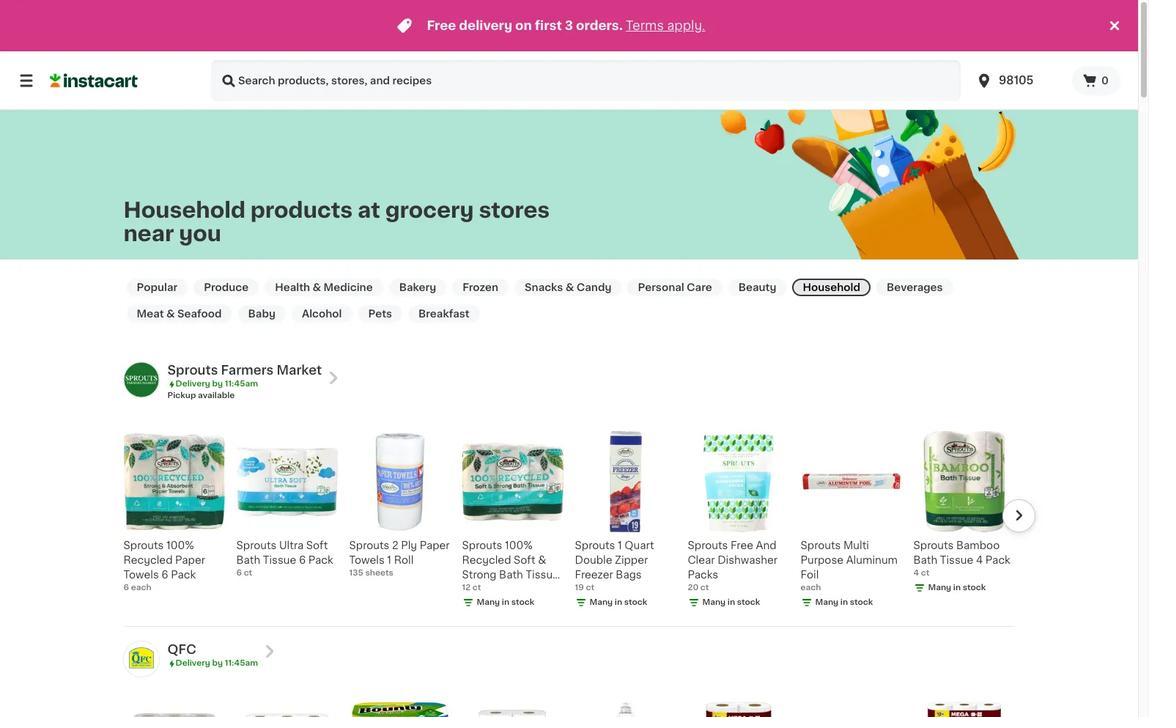 Task type: locate. For each thing, give the bounding box(es) containing it.
1 11:45am from the top
[[225, 380, 258, 388]]

freezer
[[575, 570, 614, 580]]

stock for sprouts 100% recycled soft & strong bath tissue 12 pack
[[512, 598, 535, 606]]

sprouts bamboo bath tissue 4 pack 4 ct
[[914, 540, 1011, 577]]

each
[[131, 584, 151, 592], [801, 584, 822, 592]]

many down sprouts bamboo bath tissue 4 pack 4 ct
[[929, 584, 952, 592]]

0 horizontal spatial free
[[427, 20, 456, 32]]

& inside meat & seafood "link"
[[166, 309, 175, 319]]

many in stock
[[929, 584, 986, 592], [477, 598, 535, 606], [590, 598, 648, 606], [703, 598, 761, 606], [816, 598, 874, 606]]

100% inside sprouts 100% recycled soft & strong bath tissue 12 pack
[[505, 540, 533, 551]]

household
[[124, 199, 246, 220], [803, 282, 861, 293]]

& right meat
[[166, 309, 175, 319]]

purpose
[[801, 555, 844, 565]]

in down sprouts bamboo bath tissue 4 pack 4 ct
[[954, 584, 961, 592]]

frozen
[[463, 282, 499, 293]]

1 horizontal spatial tissue
[[526, 570, 559, 580]]

multi
[[844, 540, 870, 551]]

each inside "sprouts 100% recycled paper towels 6 pack 6 each"
[[131, 584, 151, 592]]

paper
[[420, 540, 450, 551], [175, 555, 205, 565]]

paper for pack
[[175, 555, 205, 565]]

2 recycled from the left
[[462, 555, 511, 565]]

sprouts inside sprouts multi purpose aluminum foil each
[[801, 540, 841, 551]]

grocery
[[385, 199, 474, 220]]

ct
[[244, 569, 252, 577], [922, 569, 930, 577], [473, 584, 481, 592], [586, 584, 595, 592], [701, 584, 709, 592]]

paper for roll
[[420, 540, 450, 551]]

each up qfc image
[[131, 584, 151, 592]]

sprouts
[[168, 364, 218, 376], [124, 540, 164, 551], [236, 540, 277, 551], [349, 540, 390, 551], [462, 540, 503, 551], [575, 540, 615, 551], [688, 540, 728, 551], [801, 540, 841, 551], [914, 540, 954, 551]]

1 up 'zipper'
[[618, 540, 622, 551]]

pack inside 'sprouts ultra soft bath tissue 6 pack 6 ct'
[[309, 555, 333, 565]]

1 inside sprouts 2 ply paper towels 1 roll 135 sheets
[[387, 555, 392, 565]]

0 vertical spatial soft
[[306, 540, 328, 551]]

stock down sprouts 100% recycled soft & strong bath tissue 12 pack at the left of page
[[512, 598, 535, 606]]

& left candy
[[566, 282, 574, 293]]

delivery
[[459, 20, 513, 32]]

1 horizontal spatial 4
[[977, 555, 983, 565]]

0 horizontal spatial soft
[[306, 540, 328, 551]]

sprouts inside sprouts 1 quart double zipper freezer bags 19 ct
[[575, 540, 615, 551]]

stock down sprouts free and clear dishwasher packs 20 ct
[[737, 598, 761, 606]]

12
[[462, 584, 471, 592], [462, 584, 473, 595]]

snacks
[[525, 282, 563, 293]]

dishwasher
[[718, 555, 778, 565]]

pickup
[[168, 392, 196, 400]]

delivery
[[176, 380, 210, 388], [176, 659, 210, 667]]

sprouts farmers market image
[[124, 362, 159, 397]]

tissue down bamboo
[[941, 555, 974, 565]]

& left 'double' in the bottom right of the page
[[538, 555, 547, 565]]

tissue down ultra
[[263, 555, 296, 565]]

4 down bamboo
[[977, 555, 983, 565]]

1 vertical spatial soft
[[514, 555, 536, 565]]

sprouts for sprouts bamboo bath tissue 4 pack 4 ct
[[914, 540, 954, 551]]

delivery up pickup available
[[176, 380, 210, 388]]

1 vertical spatial delivery
[[176, 659, 210, 667]]

soft inside sprouts 100% recycled soft & strong bath tissue 12 pack
[[514, 555, 536, 565]]

delivery by 11:45am up available
[[176, 380, 258, 388]]

135
[[349, 569, 364, 577]]

delivery down qfc
[[176, 659, 210, 667]]

1 horizontal spatial 1
[[618, 540, 622, 551]]

sprouts 100% recycled paper towels 6 pack 6 each
[[124, 540, 205, 592]]

2 11:45am from the top
[[225, 659, 258, 667]]

pack inside sprouts bamboo bath tissue 4 pack 4 ct
[[986, 555, 1011, 565]]

stock down 'bags'
[[625, 598, 648, 606]]

clear
[[688, 555, 715, 565]]

in down sprouts multi purpose aluminum foil each
[[841, 598, 848, 606]]

0 vertical spatial delivery
[[176, 380, 210, 388]]

household inside household "link"
[[803, 282, 861, 293]]

tissue
[[263, 555, 296, 565], [941, 555, 974, 565], [526, 570, 559, 580]]

sprouts for sprouts free and clear dishwasher packs 20 ct
[[688, 540, 728, 551]]

ct inside 'sprouts ultra soft bath tissue 6 pack 6 ct'
[[244, 569, 252, 577]]

0 horizontal spatial 4
[[914, 569, 920, 577]]

free inside limited time offer region
[[427, 20, 456, 32]]

1 vertical spatial towels
[[124, 570, 159, 580]]

stock down sprouts multi purpose aluminum foil each
[[850, 598, 874, 606]]

1 vertical spatial free
[[731, 540, 754, 551]]

in for sprouts 1 quart double zipper freezer bags
[[615, 598, 623, 606]]

0 vertical spatial paper
[[420, 540, 450, 551]]

1 horizontal spatial towels
[[349, 555, 385, 565]]

sprouts inside sprouts 100% recycled soft & strong bath tissue 12 pack
[[462, 540, 503, 551]]

many down foil at the bottom right of page
[[816, 598, 839, 606]]

household inside household products at grocery stores near you
[[124, 199, 246, 220]]

sprouts inside "sprouts 100% recycled paper towels 6 pack 6 each"
[[124, 540, 164, 551]]

apply.
[[667, 20, 706, 32]]

1 horizontal spatial 100%
[[505, 540, 533, 551]]

free inside sprouts free and clear dishwasher packs 20 ct
[[731, 540, 754, 551]]

breakfast
[[419, 309, 470, 319]]

1 vertical spatial 4
[[914, 569, 920, 577]]

12 ct
[[462, 584, 481, 592]]

sprouts inside 'sprouts ultra soft bath tissue 6 pack 6 ct'
[[236, 540, 277, 551]]

bath
[[236, 555, 260, 565], [914, 555, 938, 565], [499, 570, 523, 580]]

in for sprouts multi purpose aluminum foil
[[841, 598, 848, 606]]

0 vertical spatial free
[[427, 20, 456, 32]]

1 100% from the left
[[166, 540, 194, 551]]

1 horizontal spatial soft
[[514, 555, 536, 565]]

11:45am
[[225, 380, 258, 388], [225, 659, 258, 667]]

many in stock for sprouts multi purpose aluminum foil
[[816, 598, 874, 606]]

1 vertical spatial 11:45am
[[225, 659, 258, 667]]

recycled for 6
[[124, 555, 173, 565]]

beauty
[[739, 282, 777, 293]]

bath inside 'sprouts ultra soft bath tissue 6 pack 6 ct'
[[236, 555, 260, 565]]

meat
[[137, 309, 164, 319]]

0
[[1102, 76, 1109, 86]]

many for sprouts free and clear dishwasher packs
[[703, 598, 726, 606]]

bags
[[616, 570, 642, 580]]

1 each from the left
[[131, 584, 151, 592]]

sprouts for sprouts 1 quart double zipper freezer bags 19 ct
[[575, 540, 615, 551]]

None search field
[[211, 60, 961, 101]]

zipper
[[615, 555, 648, 565]]

100% inside "sprouts 100% recycled paper towels 6 pack 6 each"
[[166, 540, 194, 551]]

0 vertical spatial towels
[[349, 555, 385, 565]]

& inside sprouts 100% recycled soft & strong bath tissue 12 pack
[[538, 555, 547, 565]]

many down 12 ct
[[477, 598, 500, 606]]

free left 'delivery'
[[427, 20, 456, 32]]

produce
[[204, 282, 249, 293]]

2
[[392, 540, 399, 551]]

2 100% from the left
[[505, 540, 533, 551]]

household for household products at grocery stores near you
[[124, 199, 246, 220]]

pets link
[[358, 305, 403, 323]]

recycled inside "sprouts 100% recycled paper towels 6 pack 6 each"
[[124, 555, 173, 565]]

produce link
[[194, 279, 259, 296]]

0 horizontal spatial 1
[[387, 555, 392, 565]]

free up dishwasher
[[731, 540, 754, 551]]

0 horizontal spatial household
[[124, 199, 246, 220]]

1 horizontal spatial each
[[801, 584, 822, 592]]

many down freezer
[[590, 598, 613, 606]]

0 vertical spatial 1
[[618, 540, 622, 551]]

1 vertical spatial delivery by 11:45am
[[176, 659, 258, 667]]

4 right sprouts multi purpose aluminum foil each
[[914, 569, 920, 577]]

100%
[[166, 540, 194, 551], [505, 540, 533, 551]]

many in stock for sprouts 100% recycled soft & strong bath tissue 12 pack
[[477, 598, 535, 606]]

4
[[977, 555, 983, 565], [914, 569, 920, 577]]

sprouts inside sprouts free and clear dishwasher packs 20 ct
[[688, 540, 728, 551]]

stock down sprouts bamboo bath tissue 4 pack 4 ct
[[963, 584, 986, 592]]

free
[[427, 20, 456, 32], [731, 540, 754, 551]]

1 vertical spatial household
[[803, 282, 861, 293]]

recycled inside sprouts 100% recycled soft & strong bath tissue 12 pack
[[462, 555, 511, 565]]

1 horizontal spatial paper
[[420, 540, 450, 551]]

recycled
[[124, 555, 173, 565], [462, 555, 511, 565]]

each inside sprouts multi purpose aluminum foil each
[[801, 584, 822, 592]]

towels inside "sprouts 100% recycled paper towels 6 pack 6 each"
[[124, 570, 159, 580]]

stock for sprouts bamboo bath tissue 4 pack
[[963, 584, 986, 592]]

& inside health & medicine link
[[313, 282, 321, 293]]

ply
[[401, 540, 417, 551]]

tissue inside sprouts 100% recycled soft & strong bath tissue 12 pack
[[526, 570, 559, 580]]

sprouts ultra soft bath tissue 6 pack 6 ct
[[236, 540, 333, 577]]

foil
[[801, 570, 819, 580]]

paper inside "sprouts 100% recycled paper towels 6 pack 6 each"
[[175, 555, 205, 565]]

1 by from the top
[[212, 380, 223, 388]]

&
[[313, 282, 321, 293], [566, 282, 574, 293], [166, 309, 175, 319], [538, 555, 547, 565]]

1 horizontal spatial household
[[803, 282, 861, 293]]

1 horizontal spatial recycled
[[462, 555, 511, 565]]

in down sprouts 100% recycled soft & strong bath tissue 12 pack at the left of page
[[502, 598, 510, 606]]

2 each from the left
[[801, 584, 822, 592]]

1 horizontal spatial free
[[731, 540, 754, 551]]

each down foil at the bottom right of page
[[801, 584, 822, 592]]

100% for soft
[[505, 540, 533, 551]]

1 vertical spatial by
[[212, 659, 223, 667]]

many in stock down sprouts bamboo bath tissue 4 pack 4 ct
[[929, 584, 986, 592]]

0 vertical spatial 11:45am
[[225, 380, 258, 388]]

many for sprouts 100% recycled soft & strong bath tissue 12 pack
[[477, 598, 500, 606]]

beverages link
[[877, 279, 954, 296]]

health & medicine
[[275, 282, 373, 293]]

2 delivery by 11:45am from the top
[[176, 659, 258, 667]]

many in stock down 'bags'
[[590, 598, 648, 606]]

qfc image
[[124, 642, 159, 677]]

0 horizontal spatial 100%
[[166, 540, 194, 551]]

0 vertical spatial household
[[124, 199, 246, 220]]

12 inside sprouts 100% recycled soft & strong bath tissue 12 pack
[[462, 584, 473, 595]]

personal care
[[638, 282, 712, 293]]

0 horizontal spatial towels
[[124, 570, 159, 580]]

0 horizontal spatial tissue
[[263, 555, 296, 565]]

stock for sprouts free and clear dishwasher packs
[[737, 598, 761, 606]]

2 by from the top
[[212, 659, 223, 667]]

0 horizontal spatial each
[[131, 584, 151, 592]]

1 horizontal spatial bath
[[499, 570, 523, 580]]

health
[[275, 282, 310, 293]]

1
[[618, 540, 622, 551], [387, 555, 392, 565]]

paper inside sprouts 2 ply paper towels 1 roll 135 sheets
[[420, 540, 450, 551]]

ct inside sprouts free and clear dishwasher packs 20 ct
[[701, 584, 709, 592]]

0 horizontal spatial recycled
[[124, 555, 173, 565]]

2 horizontal spatial tissue
[[941, 555, 974, 565]]

sprouts for sprouts 100% recycled soft & strong bath tissue 12 pack
[[462, 540, 503, 551]]

personal
[[638, 282, 685, 293]]

seafood
[[177, 309, 222, 319]]

& for snacks
[[566, 282, 574, 293]]

on
[[516, 20, 532, 32]]

tissue left freezer
[[526, 570, 559, 580]]

many in stock down sprouts multi purpose aluminum foil each
[[816, 598, 874, 606]]

popular link
[[126, 279, 188, 296]]

many in stock down sprouts free and clear dishwasher packs 20 ct
[[703, 598, 761, 606]]

towels
[[349, 555, 385, 565], [124, 570, 159, 580]]

1 12 from the top
[[462, 584, 471, 592]]

2 12 from the top
[[462, 584, 473, 595]]

1 recycled from the left
[[124, 555, 173, 565]]

1 vertical spatial paper
[[175, 555, 205, 565]]

& right health
[[313, 282, 321, 293]]

0 horizontal spatial bath
[[236, 555, 260, 565]]

roll
[[394, 555, 414, 565]]

free delivery on first 3 orders. terms apply.
[[427, 20, 706, 32]]

sprouts 2 ply paper towels 1 roll 135 sheets
[[349, 540, 450, 577]]

limited time offer region
[[0, 0, 1106, 51]]

many down packs
[[703, 598, 726, 606]]

0 vertical spatial delivery by 11:45am
[[176, 380, 258, 388]]

1 vertical spatial 1
[[387, 555, 392, 565]]

in down sprouts free and clear dishwasher packs 20 ct
[[728, 598, 735, 606]]

sprouts inside sprouts 2 ply paper towels 1 roll 135 sheets
[[349, 540, 390, 551]]

popular
[[137, 282, 178, 293]]

0 horizontal spatial paper
[[175, 555, 205, 565]]

stock for sprouts 1 quart double zipper freezer bags
[[625, 598, 648, 606]]

many in stock down sprouts 100% recycled soft & strong bath tissue 12 pack at the left of page
[[477, 598, 535, 606]]

sprouts inside sprouts bamboo bath tissue 4 pack 4 ct
[[914, 540, 954, 551]]

item carousel region
[[103, 425, 1036, 620]]

2 horizontal spatial bath
[[914, 555, 938, 565]]

delivery by 11:45am down qfc
[[176, 659, 258, 667]]

1 left roll
[[387, 555, 392, 565]]

towels inside sprouts 2 ply paper towels 1 roll 135 sheets
[[349, 555, 385, 565]]

in down 'bags'
[[615, 598, 623, 606]]

& inside snacks & candy "link"
[[566, 282, 574, 293]]

care
[[687, 282, 712, 293]]

0 vertical spatial by
[[212, 380, 223, 388]]

by
[[212, 380, 223, 388], [212, 659, 223, 667]]

in
[[954, 584, 961, 592], [502, 598, 510, 606], [615, 598, 623, 606], [728, 598, 735, 606], [841, 598, 848, 606]]

20
[[688, 584, 699, 592]]

delivery by 11:45am
[[176, 380, 258, 388], [176, 659, 258, 667]]



Task type: describe. For each thing, give the bounding box(es) containing it.
household products at grocery stores near you main content
[[0, 100, 1139, 717]]

0 button
[[1073, 66, 1121, 95]]

products
[[251, 199, 353, 220]]

& for health
[[313, 282, 321, 293]]

sprouts for sprouts 2 ply paper towels 1 roll 135 sheets
[[349, 540, 390, 551]]

sprouts 1 quart double zipper freezer bags 19 ct
[[575, 540, 654, 592]]

meat & seafood
[[137, 309, 222, 319]]

many in stock for sprouts bamboo bath tissue 4 pack
[[929, 584, 986, 592]]

health & medicine link
[[265, 279, 383, 296]]

many in stock for sprouts free and clear dishwasher packs
[[703, 598, 761, 606]]

aluminum
[[847, 555, 898, 565]]

1 delivery by 11:45am from the top
[[176, 380, 258, 388]]

household link
[[793, 279, 871, 296]]

98105 button
[[967, 60, 1073, 101]]

ct inside sprouts 1 quart double zipper freezer bags 19 ct
[[586, 584, 595, 592]]

in for sprouts 100% recycled soft & strong bath tissue 12 pack
[[502, 598, 510, 606]]

sprouts 100% recycled soft & strong bath tissue 12 pack
[[462, 540, 559, 595]]

double
[[575, 555, 613, 565]]

available
[[198, 392, 235, 400]]

many for sprouts multi purpose aluminum foil
[[816, 598, 839, 606]]

and
[[756, 540, 777, 551]]

orders.
[[576, 20, 623, 32]]

household products at grocery stores near you
[[124, 199, 550, 244]]

sprouts for sprouts multi purpose aluminum foil each
[[801, 540, 841, 551]]

farmers
[[221, 364, 274, 376]]

pickup available
[[168, 392, 235, 400]]

3
[[565, 20, 573, 32]]

pets
[[368, 309, 392, 319]]

tissue inside 'sprouts ultra soft bath tissue 6 pack 6 ct'
[[263, 555, 296, 565]]

19
[[575, 584, 584, 592]]

terms
[[626, 20, 664, 32]]

sprouts for sprouts 100% recycled paper towels 6 pack 6 each
[[124, 540, 164, 551]]

many for sprouts 1 quart double zipper freezer bags
[[590, 598, 613, 606]]

market
[[277, 364, 322, 376]]

98105 button
[[976, 60, 1064, 101]]

beauty link
[[729, 279, 787, 296]]

& for meat
[[166, 309, 175, 319]]

in for sprouts free and clear dishwasher packs
[[728, 598, 735, 606]]

quart
[[625, 540, 654, 551]]

Search field
[[211, 60, 961, 101]]

you
[[179, 223, 221, 244]]

baby link
[[238, 305, 286, 323]]

2 delivery from the top
[[176, 659, 210, 667]]

pack inside "sprouts 100% recycled paper towels 6 pack 6 each"
[[171, 570, 196, 580]]

qfc
[[168, 644, 196, 656]]

medicine
[[324, 282, 373, 293]]

bath inside sprouts bamboo bath tissue 4 pack 4 ct
[[914, 555, 938, 565]]

many for sprouts bamboo bath tissue 4 pack
[[929, 584, 952, 592]]

first
[[535, 20, 562, 32]]

many in stock for sprouts 1 quart double zipper freezer bags
[[590, 598, 648, 606]]

0 vertical spatial 4
[[977, 555, 983, 565]]

alcohol
[[302, 309, 342, 319]]

strong
[[462, 570, 497, 580]]

stock for sprouts multi purpose aluminum foil
[[850, 598, 874, 606]]

instacart logo image
[[50, 72, 138, 89]]

sprouts farmers market
[[168, 364, 322, 376]]

bamboo
[[957, 540, 1000, 551]]

sprouts for sprouts ultra soft bath tissue 6 pack 6 ct
[[236, 540, 277, 551]]

beverages
[[887, 282, 943, 293]]

towels for sprouts 100% recycled paper towels 6 pack
[[124, 570, 159, 580]]

1 delivery from the top
[[176, 380, 210, 388]]

packs
[[688, 570, 719, 580]]

at
[[358, 199, 380, 220]]

ct inside sprouts bamboo bath tissue 4 pack 4 ct
[[922, 569, 930, 577]]

personal care link
[[628, 279, 723, 296]]

tissue inside sprouts bamboo bath tissue 4 pack 4 ct
[[941, 555, 974, 565]]

sprouts multi purpose aluminum foil each
[[801, 540, 898, 592]]

near
[[124, 223, 174, 244]]

terms apply. link
[[626, 20, 706, 32]]

meat & seafood link
[[126, 305, 232, 323]]

in for sprouts bamboo bath tissue 4 pack
[[954, 584, 961, 592]]

1 inside sprouts 1 quart double zipper freezer bags 19 ct
[[618, 540, 622, 551]]

recycled for strong
[[462, 555, 511, 565]]

frozen link
[[453, 279, 509, 296]]

bakery
[[399, 282, 436, 293]]

sheets
[[365, 569, 394, 577]]

98105
[[999, 75, 1034, 86]]

pack inside sprouts 100% recycled soft & strong bath tissue 12 pack
[[475, 584, 500, 595]]

snacks & candy
[[525, 282, 612, 293]]

bakery link
[[389, 279, 447, 296]]

household for household
[[803, 282, 861, 293]]

100% for paper
[[166, 540, 194, 551]]

candy
[[577, 282, 612, 293]]

snacks & candy link
[[515, 279, 622, 296]]

sprouts for sprouts farmers market
[[168, 364, 218, 376]]

sprouts free and clear dishwasher packs 20 ct
[[688, 540, 778, 592]]

towels for sprouts 2 ply paper towels 1 roll
[[349, 555, 385, 565]]

stores
[[479, 199, 550, 220]]

alcohol link
[[292, 305, 352, 323]]

baby
[[248, 309, 276, 319]]

ultra
[[279, 540, 304, 551]]

soft inside 'sprouts ultra soft bath tissue 6 pack 6 ct'
[[306, 540, 328, 551]]

breakfast link
[[408, 305, 480, 323]]

bath inside sprouts 100% recycled soft & strong bath tissue 12 pack
[[499, 570, 523, 580]]



Task type: vqa. For each thing, say whether or not it's contained in the screenshot.
'Cans,' in SAPPORO PREMIUM BEER CANS, 24 X 12 FL OZ 24 X 12 OZ
no



